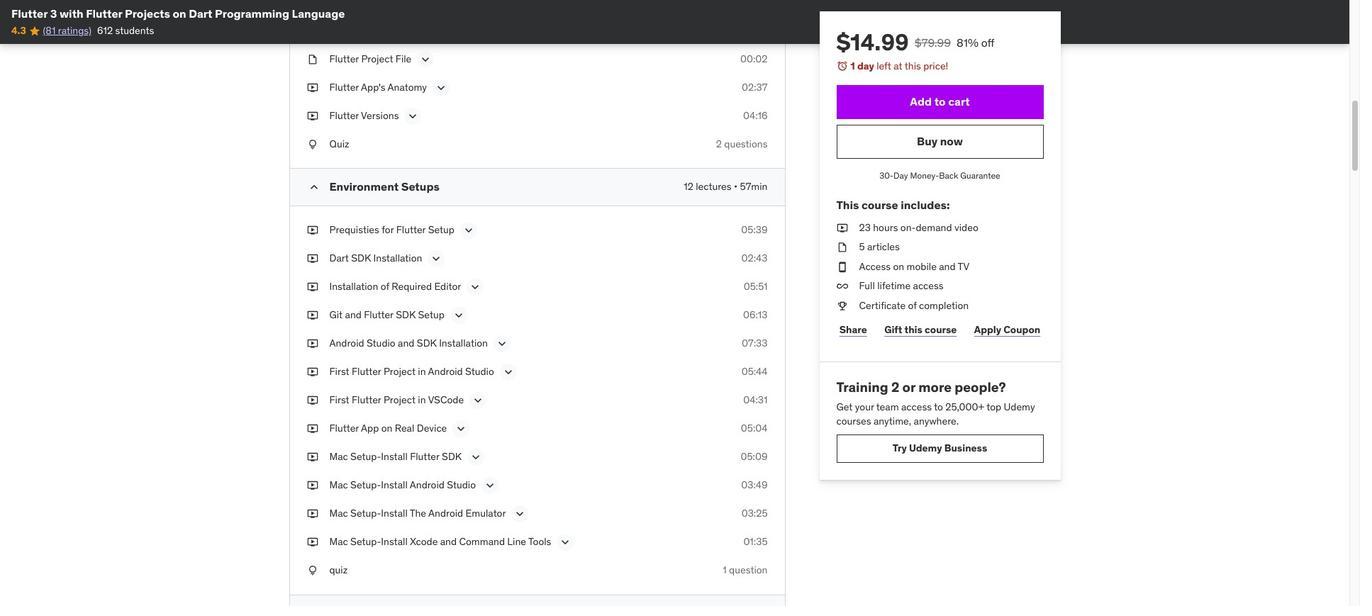 Task type: vqa. For each thing, say whether or not it's contained in the screenshot.
1st Setup- from the bottom
yes



Task type: locate. For each thing, give the bounding box(es) containing it.
612 students
[[97, 24, 154, 37]]

flutter
[[11, 6, 48, 21], [86, 6, 122, 21], [330, 52, 359, 65], [330, 81, 359, 93], [330, 109, 359, 122], [396, 224, 426, 236], [364, 309, 394, 322], [352, 366, 381, 378], [352, 394, 381, 407], [330, 422, 359, 435], [410, 451, 440, 464]]

install for the
[[381, 508, 408, 520]]

mac for mac setup-install flutter sdk
[[330, 451, 348, 464]]

buy now
[[917, 134, 964, 148]]

setup- left xcode
[[351, 536, 381, 549]]

to
[[935, 94, 946, 109], [935, 401, 944, 414]]

required
[[392, 280, 432, 293]]

4 setup- from the top
[[351, 536, 381, 549]]

to left cart on the top of the page
[[935, 94, 946, 109]]

5
[[860, 241, 865, 253]]

3 mac from the top
[[330, 508, 348, 520]]

1 vertical spatial setup
[[418, 309, 445, 322]]

this inside gift this course link
[[905, 324, 923, 336]]

xsmall image for mac setup-install flutter sdk
[[307, 451, 318, 465]]

1 vertical spatial dart
[[330, 252, 349, 265]]

training 2 or more people? get your team access to 25,000+ top udemy courses anytime, anywhere.
[[837, 379, 1036, 428]]

to up anywhere.
[[935, 401, 944, 414]]

1 vertical spatial udemy
[[910, 442, 943, 455]]

1 vertical spatial first
[[330, 394, 350, 407]]

flutter up app
[[352, 394, 381, 407]]

0 horizontal spatial 1
[[723, 564, 727, 577]]

xcode
[[410, 536, 438, 549]]

project
[[361, 52, 393, 65], [384, 366, 416, 378], [384, 394, 416, 407]]

0 vertical spatial 1
[[851, 60, 856, 72]]

1 horizontal spatial 2
[[892, 379, 900, 396]]

question
[[730, 564, 768, 577]]

mac for mac setup-install android studio
[[330, 479, 348, 492]]

project for vscode
[[384, 394, 416, 407]]

3 setup- from the top
[[351, 508, 381, 520]]

first for first flutter project in vscode
[[330, 394, 350, 407]]

share button
[[837, 316, 871, 345]]

mac
[[330, 451, 348, 464], [330, 479, 348, 492], [330, 508, 348, 520], [330, 536, 348, 549]]

12
[[684, 180, 694, 193]]

23
[[860, 221, 871, 234]]

0 vertical spatial 2
[[716, 137, 722, 150]]

3 install from the top
[[381, 508, 408, 520]]

show lecture description image for mac setup-install android studio
[[483, 479, 497, 493]]

show lecture description image for first flutter project in android studio
[[502, 366, 516, 380]]

0 vertical spatial in
[[418, 366, 426, 378]]

full
[[860, 280, 875, 293]]

1 right the alarm icon
[[851, 60, 856, 72]]

flutter right for
[[396, 224, 426, 236]]

setup- down app
[[351, 451, 381, 464]]

1 left question
[[723, 564, 727, 577]]

setup down the editor
[[418, 309, 445, 322]]

first down git
[[330, 366, 350, 378]]

1 vertical spatial of
[[909, 299, 917, 312]]

setup- for mac setup-install android studio
[[351, 479, 381, 492]]

2 install from the top
[[381, 479, 408, 492]]

show lecture description image for first flutter project in vscode
[[471, 394, 485, 408]]

0 vertical spatial studio
[[367, 337, 396, 350]]

0 horizontal spatial udemy
[[910, 442, 943, 455]]

1 horizontal spatial udemy
[[1004, 401, 1036, 414]]

on up full lifetime access
[[894, 260, 905, 273]]

2 left the questions
[[716, 137, 722, 150]]

access down "mobile"
[[914, 280, 944, 293]]

project for android
[[384, 366, 416, 378]]

project up first flutter project in vscode
[[384, 366, 416, 378]]

dart left the programming
[[189, 6, 213, 21]]

of for completion
[[909, 299, 917, 312]]

flutter up first flutter project in vscode
[[352, 366, 381, 378]]

1 first from the top
[[330, 366, 350, 378]]

0 horizontal spatial on
[[173, 6, 186, 21]]

android up the
[[410, 479, 445, 492]]

top
[[987, 401, 1002, 414]]

0 horizontal spatial dart
[[189, 6, 213, 21]]

sdk down prequisties
[[351, 252, 371, 265]]

alarm image
[[837, 60, 848, 72]]

2 in from the top
[[418, 394, 426, 407]]

environment
[[330, 180, 399, 194]]

with
[[60, 6, 84, 21]]

guarantee
[[961, 170, 1001, 181]]

setup- for mac setup-install flutter sdk
[[351, 451, 381, 464]]

install left the
[[381, 508, 408, 520]]

install down flutter app on real device
[[381, 451, 408, 464]]

mac for mac setup-install the android emulator
[[330, 508, 348, 520]]

1 vertical spatial access
[[902, 401, 932, 414]]

on right app
[[381, 422, 393, 435]]

show lecture description image for git and flutter sdk setup
[[452, 309, 466, 323]]

access on mobile and tv
[[860, 260, 970, 273]]

05:51
[[744, 280, 768, 293]]

students
[[115, 24, 154, 37]]

udemy inside try udemy business "link"
[[910, 442, 943, 455]]

setup- for mac setup-install xcode and command line tools
[[351, 536, 381, 549]]

xsmall image
[[307, 81, 318, 95], [307, 109, 318, 123], [307, 137, 318, 151], [837, 221, 848, 235], [307, 224, 318, 238], [307, 280, 318, 294], [307, 337, 318, 351], [307, 366, 318, 380], [307, 422, 318, 436], [307, 451, 318, 465], [307, 508, 318, 521], [307, 536, 318, 550]]

07:33
[[742, 337, 768, 350]]

2 vertical spatial installation
[[439, 337, 488, 350]]

0 vertical spatial course
[[862, 198, 899, 212]]

•
[[734, 180, 738, 193]]

xsmall image for flutter versions
[[307, 109, 318, 123]]

flutter versions
[[330, 109, 399, 122]]

android down git
[[330, 337, 364, 350]]

4 mac from the top
[[330, 536, 348, 549]]

flutter up quiz
[[330, 109, 359, 122]]

dart
[[189, 6, 213, 21], [330, 252, 349, 265]]

1 to from the top
[[935, 94, 946, 109]]

1 vertical spatial in
[[418, 394, 426, 407]]

2 vertical spatial on
[[381, 422, 393, 435]]

1 vertical spatial to
[[935, 401, 944, 414]]

get
[[837, 401, 853, 414]]

lifetime
[[878, 280, 911, 293]]

2 to from the top
[[935, 401, 944, 414]]

0 vertical spatial this
[[905, 60, 922, 72]]

first up flutter app on real device
[[330, 394, 350, 407]]

01:35
[[744, 536, 768, 549]]

2 vertical spatial project
[[384, 394, 416, 407]]

udemy right top
[[1004, 401, 1036, 414]]

install down mac setup-install flutter sdk
[[381, 479, 408, 492]]

more
[[919, 379, 952, 396]]

0 horizontal spatial of
[[381, 280, 389, 293]]

2 horizontal spatial on
[[894, 260, 905, 273]]

small image
[[307, 180, 321, 195]]

gift
[[885, 324, 903, 336]]

$14.99 $79.99 81% off
[[837, 28, 995, 57]]

1 in from the top
[[418, 366, 426, 378]]

programming
[[215, 6, 289, 21]]

2 setup- from the top
[[351, 479, 381, 492]]

0 vertical spatial of
[[381, 280, 389, 293]]

2 this from the top
[[905, 324, 923, 336]]

0 vertical spatial to
[[935, 94, 946, 109]]

1 vertical spatial 1
[[723, 564, 727, 577]]

05:39
[[742, 224, 768, 236]]

1 horizontal spatial of
[[909, 299, 917, 312]]

questions
[[725, 137, 768, 150]]

environment setups
[[330, 180, 440, 194]]

real
[[395, 422, 415, 435]]

0 horizontal spatial 2
[[716, 137, 722, 150]]

access down or
[[902, 401, 932, 414]]

buy
[[917, 134, 938, 148]]

0 vertical spatial installation
[[374, 252, 422, 265]]

of left required
[[381, 280, 389, 293]]

2 left or
[[892, 379, 900, 396]]

installation up installation of required editor
[[374, 252, 422, 265]]

dart down prequisties
[[330, 252, 349, 265]]

android up vscode
[[428, 366, 463, 378]]

1 vertical spatial installation
[[330, 280, 378, 293]]

in down android studio and sdk installation
[[418, 366, 426, 378]]

git
[[330, 309, 343, 322]]

1 vertical spatial course
[[925, 324, 957, 336]]

1 install from the top
[[381, 451, 408, 464]]

setup-
[[351, 451, 381, 464], [351, 479, 381, 492], [351, 508, 381, 520], [351, 536, 381, 549]]

03:49
[[742, 479, 768, 492]]

apply coupon
[[975, 324, 1041, 336]]

setup- down mac setup-install android studio
[[351, 508, 381, 520]]

full lifetime access
[[860, 280, 944, 293]]

1 vertical spatial 2
[[892, 379, 900, 396]]

setup
[[428, 224, 455, 236], [418, 309, 445, 322]]

xsmall image for mac setup-install the android emulator
[[307, 508, 318, 521]]

and right xcode
[[440, 536, 457, 549]]

setup down setups
[[428, 224, 455, 236]]

apply coupon button
[[972, 316, 1044, 345]]

xsmall image for first flutter project in android studio
[[307, 366, 318, 380]]

setup- for mac setup-install the android emulator
[[351, 508, 381, 520]]

1 mac from the top
[[330, 451, 348, 464]]

in
[[418, 366, 426, 378], [418, 394, 426, 407]]

1 vertical spatial this
[[905, 324, 923, 336]]

2 first from the top
[[330, 394, 350, 407]]

1 vertical spatial on
[[894, 260, 905, 273]]

studio
[[367, 337, 396, 350], [466, 366, 494, 378], [447, 479, 476, 492]]

30-
[[880, 170, 894, 181]]

2 mac from the top
[[330, 479, 348, 492]]

first for first flutter project in android studio
[[330, 366, 350, 378]]

xsmall image for mac setup-install xcode and command line tools
[[307, 536, 318, 550]]

0 vertical spatial access
[[914, 280, 944, 293]]

to inside the training 2 or more people? get your team access to 25,000+ top udemy courses anytime, anywhere.
[[935, 401, 944, 414]]

show lecture description image
[[434, 81, 448, 95], [462, 224, 476, 238], [452, 309, 466, 323], [454, 422, 469, 437]]

on right projects
[[173, 6, 186, 21]]

udemy right the 'try'
[[910, 442, 943, 455]]

1 horizontal spatial 1
[[851, 60, 856, 72]]

installation of required editor
[[330, 280, 461, 293]]

of down full lifetime access
[[909, 299, 917, 312]]

course down the completion
[[925, 324, 957, 336]]

to inside button
[[935, 94, 946, 109]]

this right "at"
[[905, 60, 922, 72]]

show lecture description image
[[419, 52, 433, 66], [406, 109, 420, 123], [430, 252, 444, 266], [469, 280, 483, 295], [495, 337, 509, 351], [502, 366, 516, 380], [471, 394, 485, 408], [469, 451, 483, 465], [483, 479, 497, 493], [513, 508, 528, 522], [559, 536, 573, 550]]

this right gift
[[905, 324, 923, 336]]

81%
[[957, 35, 979, 50]]

1 setup- from the top
[[351, 451, 381, 464]]

udemy inside the training 2 or more people? get your team access to 25,000+ top udemy courses anytime, anywhere.
[[1004, 401, 1036, 414]]

access
[[914, 280, 944, 293], [902, 401, 932, 414]]

project up the real
[[384, 394, 416, 407]]

emulator
[[466, 508, 506, 520]]

setup- down mac setup-install flutter sdk
[[351, 479, 381, 492]]

4.3
[[11, 24, 26, 37]]

1 horizontal spatial on
[[381, 422, 393, 435]]

0 vertical spatial udemy
[[1004, 401, 1036, 414]]

mac setup-install flutter sdk
[[330, 451, 462, 464]]

installation down the editor
[[439, 337, 488, 350]]

57min
[[740, 180, 768, 193]]

04:31
[[744, 394, 768, 407]]

installation up git
[[330, 280, 378, 293]]

course up the "hours"
[[862, 198, 899, 212]]

1 vertical spatial project
[[384, 366, 416, 378]]

1
[[851, 60, 856, 72], [723, 564, 727, 577]]

device
[[417, 422, 447, 435]]

add
[[911, 94, 932, 109]]

xsmall image
[[307, 52, 318, 66], [837, 241, 848, 255], [307, 252, 318, 266], [837, 260, 848, 274], [837, 280, 848, 294], [837, 299, 848, 313], [307, 309, 318, 323], [307, 394, 318, 408], [307, 479, 318, 493], [307, 564, 318, 578]]

first
[[330, 366, 350, 378], [330, 394, 350, 407]]

project left file
[[361, 52, 393, 65]]

in left vscode
[[418, 394, 426, 407]]

access
[[860, 260, 891, 273]]

0 vertical spatial first
[[330, 366, 350, 378]]

xsmall image for flutter app on real device
[[307, 422, 318, 436]]

install for flutter
[[381, 451, 408, 464]]

install left xcode
[[381, 536, 408, 549]]

sdk up first flutter project in android studio
[[417, 337, 437, 350]]

quiz
[[330, 137, 349, 150]]

flutter up "612"
[[86, 6, 122, 21]]

4 install from the top
[[381, 536, 408, 549]]



Task type: describe. For each thing, give the bounding box(es) containing it.
xsmall image for installation of required editor
[[307, 280, 318, 294]]

anywhere.
[[914, 415, 959, 428]]

hours
[[874, 221, 899, 234]]

install for android
[[381, 479, 408, 492]]

ratings)
[[58, 24, 91, 37]]

show lecture description image for mac setup-install the android emulator
[[513, 508, 528, 522]]

first flutter project in vscode
[[330, 394, 464, 407]]

xsmall image for prequisties for flutter setup
[[307, 224, 318, 238]]

sdk up android studio and sdk installation
[[396, 309, 416, 322]]

show lecture description image for mac setup-install flutter sdk
[[469, 451, 483, 465]]

the
[[410, 508, 426, 520]]

try udemy business link
[[837, 435, 1044, 463]]

1 for 1 day left at this price!
[[851, 60, 856, 72]]

projects
[[125, 6, 170, 21]]

show lecture description image for dart sdk installation
[[430, 252, 444, 266]]

day
[[894, 170, 909, 181]]

flutter left app
[[330, 422, 359, 435]]

your
[[856, 401, 875, 414]]

3
[[50, 6, 57, 21]]

02:43
[[742, 252, 768, 265]]

and right git
[[345, 309, 362, 322]]

gift this course link
[[882, 316, 960, 345]]

buy now button
[[837, 125, 1044, 159]]

25,000+
[[946, 401, 985, 414]]

05:09
[[741, 451, 768, 464]]

money-
[[911, 170, 940, 181]]

anatomy
[[388, 81, 427, 93]]

1 horizontal spatial dart
[[330, 252, 349, 265]]

flutter up flutter app's anatomy
[[330, 52, 359, 65]]

1 horizontal spatial course
[[925, 324, 957, 336]]

flutter 3 with flutter projects on dart programming language
[[11, 6, 345, 21]]

0 horizontal spatial course
[[862, 198, 899, 212]]

sdk down 'device'
[[442, 451, 462, 464]]

apply
[[975, 324, 1002, 336]]

0 vertical spatial dart
[[189, 6, 213, 21]]

2 vertical spatial studio
[[447, 479, 476, 492]]

tools
[[529, 536, 552, 549]]

show lecture description image for android studio and sdk installation
[[495, 337, 509, 351]]

tv
[[958, 260, 970, 273]]

23 hours on-demand video
[[860, 221, 979, 234]]

flutter down 'device'
[[410, 451, 440, 464]]

05:44
[[742, 366, 768, 378]]

12 lectures • 57min
[[684, 180, 768, 193]]

left
[[877, 60, 892, 72]]

gift this course
[[885, 324, 957, 336]]

show lecture description image for flutter app on real device
[[454, 422, 469, 437]]

mac setup-install android studio
[[330, 479, 476, 492]]

of for required
[[381, 280, 389, 293]]

06:13
[[744, 309, 768, 322]]

git and flutter sdk setup
[[330, 309, 445, 322]]

app
[[361, 422, 379, 435]]

or
[[903, 379, 916, 396]]

xsmall image for android studio and sdk installation
[[307, 337, 318, 351]]

anytime,
[[874, 415, 912, 428]]

add to cart
[[911, 94, 970, 109]]

flutter down installation of required editor
[[364, 309, 394, 322]]

lectures
[[696, 180, 732, 193]]

back
[[940, 170, 959, 181]]

off
[[982, 35, 995, 50]]

mac setup-install xcode and command line tools
[[330, 536, 552, 549]]

0 vertical spatial setup
[[428, 224, 455, 236]]

xsmall image for flutter app's anatomy
[[307, 81, 318, 95]]

1 vertical spatial studio
[[466, 366, 494, 378]]

show lecture description image for flutter versions
[[406, 109, 420, 123]]

2 questions
[[716, 137, 768, 150]]

team
[[877, 401, 899, 414]]

in for vscode
[[418, 394, 426, 407]]

certificate of completion
[[860, 299, 969, 312]]

certificate
[[860, 299, 906, 312]]

1 this from the top
[[905, 60, 922, 72]]

0 vertical spatial on
[[173, 6, 186, 21]]

training
[[837, 379, 889, 396]]

in for android
[[418, 366, 426, 378]]

first flutter project in android studio
[[330, 366, 494, 378]]

command
[[459, 536, 505, 549]]

for
[[382, 224, 394, 236]]

editor
[[435, 280, 461, 293]]

show lecture description image for flutter project file
[[419, 52, 433, 66]]

versions
[[361, 109, 399, 122]]

0 vertical spatial project
[[361, 52, 393, 65]]

flutter up 4.3
[[11, 6, 48, 21]]

mac for mac setup-install xcode and command line tools
[[330, 536, 348, 549]]

language
[[292, 6, 345, 21]]

mac setup-install the android emulator
[[330, 508, 506, 520]]

flutter project file
[[330, 52, 412, 65]]

and up first flutter project in android studio
[[398, 337, 415, 350]]

quiz
[[330, 564, 348, 577]]

02:37
[[742, 81, 768, 93]]

$14.99
[[837, 28, 910, 57]]

flutter left app's
[[330, 81, 359, 93]]

show lecture description image for mac setup-install xcode and command line tools
[[559, 536, 573, 550]]

access inside the training 2 or more people? get your team access to 25,000+ top udemy courses anytime, anywhere.
[[902, 401, 932, 414]]

on-
[[901, 221, 916, 234]]

file
[[396, 52, 412, 65]]

setups
[[401, 180, 440, 194]]

vscode
[[428, 394, 464, 407]]

app's
[[361, 81, 386, 93]]

flutter app on real device
[[330, 422, 447, 435]]

price!
[[924, 60, 949, 72]]

includes:
[[901, 198, 950, 212]]

5 articles
[[860, 241, 900, 253]]

04:16
[[744, 109, 768, 122]]

completion
[[920, 299, 969, 312]]

people?
[[955, 379, 1007, 396]]

mobile
[[907, 260, 937, 273]]

1 question
[[723, 564, 768, 577]]

show lecture description image for installation of required editor
[[469, 280, 483, 295]]

android right the
[[429, 508, 463, 520]]

prequisties
[[330, 224, 380, 236]]

android studio and sdk installation
[[330, 337, 488, 350]]

show lecture description image for flutter app's anatomy
[[434, 81, 448, 95]]

try
[[893, 442, 907, 455]]

and left tv
[[940, 260, 956, 273]]

at
[[894, 60, 903, 72]]

2 inside the training 2 or more people? get your team access to 25,000+ top udemy courses anytime, anywhere.
[[892, 379, 900, 396]]

30-day money-back guarantee
[[880, 170, 1001, 181]]

coupon
[[1004, 324, 1041, 336]]

1 day left at this price!
[[851, 60, 949, 72]]

articles
[[868, 241, 900, 253]]

612
[[97, 24, 113, 37]]

install for xcode
[[381, 536, 408, 549]]

$79.99
[[915, 35, 951, 50]]

demand
[[916, 221, 953, 234]]

this
[[837, 198, 860, 212]]

1 for 1 question
[[723, 564, 727, 577]]

show lecture description image for prequisties for flutter setup
[[462, 224, 476, 238]]



